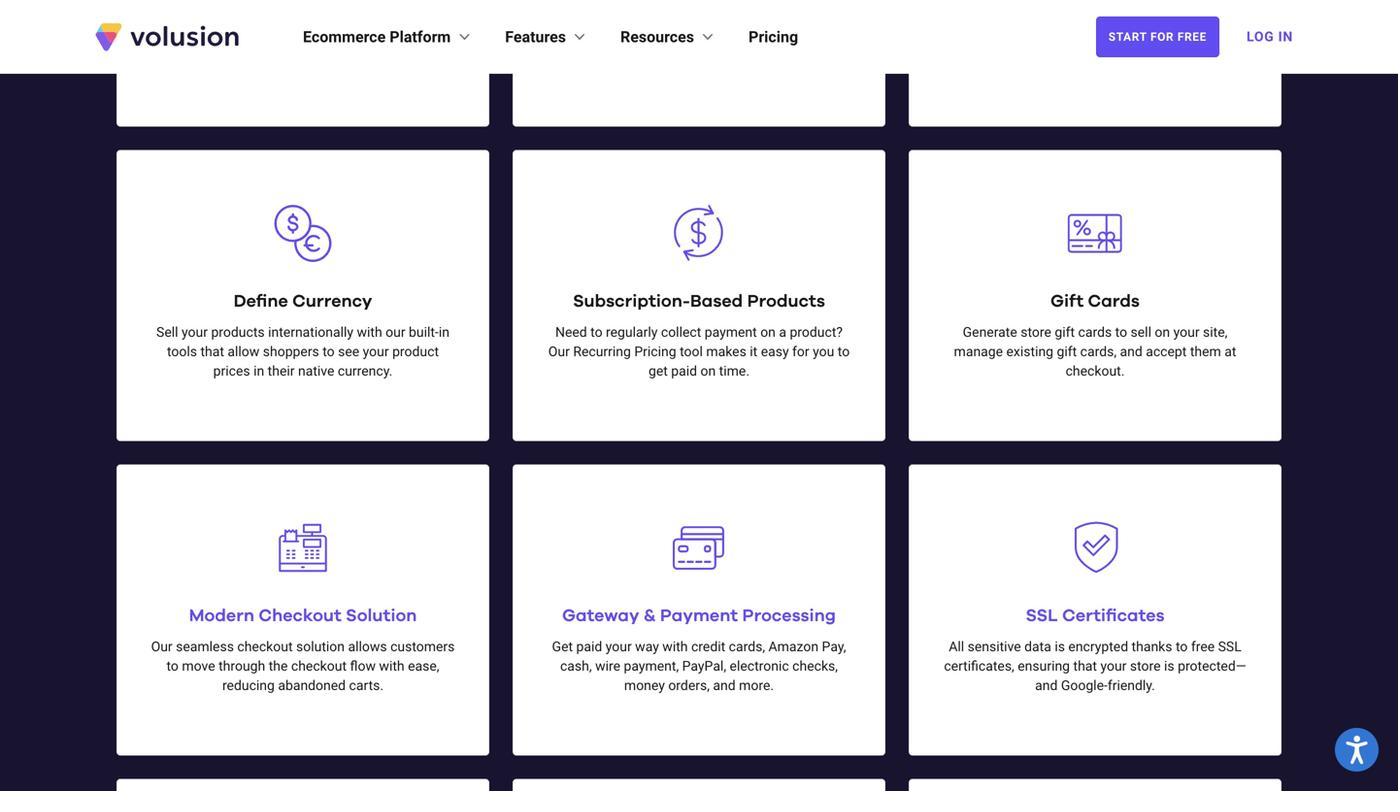 Task type: locate. For each thing, give the bounding box(es) containing it.
entice
[[808, 29, 845, 45]]

0 horizontal spatial for
[[792, 344, 809, 360]]

to inside sell your products internationally with our built-in tools that allow shoppers to see your product prices in their native currency.
[[323, 344, 335, 360]]

1 horizontal spatial at
[[1225, 344, 1236, 360]]

in left their
[[253, 363, 264, 379]]

want
[[338, 10, 368, 26]]

site,
[[1203, 324, 1228, 340]]

our
[[548, 344, 570, 360], [151, 639, 173, 655]]

makes
[[706, 344, 746, 360]]

offer
[[1203, 29, 1232, 45]]

more up what at the top
[[605, 10, 636, 26]]

1 horizontal spatial our
[[548, 344, 570, 360]]

to left the move
[[166, 658, 179, 674]]

ssl certificates
[[1026, 607, 1165, 625]]

wire
[[595, 658, 620, 674]]

ssl up data on the right of page
[[1026, 607, 1058, 625]]

orders,
[[668, 678, 710, 694]]

the
[[260, 10, 279, 26], [1107, 49, 1126, 65], [269, 658, 288, 674]]

certificates,
[[944, 658, 1014, 674]]

1 vertical spatial paid
[[576, 639, 602, 655]]

products up allow
[[211, 324, 265, 340]]

2 vertical spatial the
[[269, 658, 288, 674]]

0 vertical spatial in
[[829, 10, 840, 26]]

0 vertical spatial at
[[1092, 49, 1104, 65]]

ssl inside all sensitive data is encrypted thanks to free ssl certificates, ensuring that your store is protected— and google-friendly.
[[1218, 639, 1242, 655]]

1 horizontal spatial more
[[1086, 29, 1117, 45]]

on up accept
[[1155, 324, 1170, 340]]

cards, up checkout.
[[1080, 344, 1117, 360]]

0 vertical spatial a
[[988, 10, 995, 26]]

2 horizontal spatial in
[[829, 10, 840, 26]]

them
[[1190, 344, 1221, 360]]

cards, inside the generate store gift cards to sell on your site, manage existing gift cards, and accept them at checkout.
[[1080, 344, 1117, 360]]

at right variants
[[1092, 49, 1104, 65]]

0 horizontal spatial ssl
[[1026, 607, 1058, 625]]

0 vertical spatial the
[[260, 10, 279, 26]]

0 vertical spatial purchase
[[770, 10, 826, 26]]

cards
[[1088, 293, 1140, 310]]

expensive,
[[1121, 29, 1184, 45]]

0 vertical spatial more
[[605, 10, 636, 26]]

tool
[[680, 344, 703, 360]]

more inside set a different price for each variant of your products if supplies are more expensive, or offer all product variants at the same price.
[[1086, 29, 1117, 45]]

store
[[1021, 324, 1051, 340], [1130, 658, 1161, 674]]

with inside sell your products internationally with our built-in tools that allow shoppers to see your product prices in their native currency.
[[357, 324, 382, 340]]

1 vertical spatial at
[[1225, 344, 1236, 360]]

more. inside display more items customers can purchase in addition to what they're already viewing to entice customers to purchase more.
[[753, 49, 788, 65]]

1 horizontal spatial customers
[[610, 49, 675, 65]]

0 vertical spatial paid
[[671, 363, 697, 379]]

your up platform
[[409, 10, 435, 26]]

and inside give shoppers the info they want about your products with reviews, social sharing, availability notifications, and more.
[[313, 49, 336, 65]]

0 vertical spatial that
[[200, 344, 224, 360]]

in up entice
[[829, 10, 840, 26]]

gift
[[1055, 324, 1075, 340], [1057, 344, 1077, 360]]

shoppers up their
[[263, 344, 319, 360]]

about
[[371, 10, 406, 26]]

0 vertical spatial pricing
[[749, 28, 798, 46]]

more
[[605, 10, 636, 26], [1086, 29, 1117, 45]]

1 horizontal spatial shoppers
[[263, 344, 319, 360]]

0 vertical spatial cards,
[[1080, 344, 1117, 360]]

ecommerce platform
[[303, 28, 451, 46]]

1 vertical spatial customers
[[610, 49, 675, 65]]

checkout up through
[[237, 639, 293, 655]]

free
[[1178, 30, 1207, 44]]

1 vertical spatial a
[[779, 324, 786, 340]]

reducing
[[222, 678, 275, 694]]

our inside need to regularly collect payment on a product? our recurring pricing tool makes it easy for you to get paid on time.
[[548, 344, 570, 360]]

in
[[829, 10, 840, 26], [439, 324, 449, 340], [253, 363, 264, 379]]

0 horizontal spatial that
[[200, 344, 224, 360]]

purchase down already
[[694, 49, 749, 65]]

define currency
[[234, 293, 372, 310]]

your inside give shoppers the info they want about your products with reviews, social sharing, availability notifications, and more.
[[409, 10, 435, 26]]

0 vertical spatial for
[[1086, 10, 1103, 26]]

product down if at the right top
[[990, 49, 1037, 65]]

the up reducing
[[269, 658, 288, 674]]

see
[[338, 344, 359, 360]]

their
[[268, 363, 295, 379]]

your
[[409, 10, 435, 26], [1199, 10, 1226, 26], [182, 324, 208, 340], [1173, 324, 1200, 340], [363, 344, 389, 360], [606, 639, 632, 655], [1100, 658, 1127, 674]]

1 vertical spatial the
[[1107, 49, 1126, 65]]

1 vertical spatial ssl
[[1218, 639, 1242, 655]]

1 vertical spatial our
[[151, 639, 173, 655]]

a right set
[[988, 10, 995, 26]]

1 horizontal spatial store
[[1130, 658, 1161, 674]]

0 horizontal spatial store
[[1021, 324, 1051, 340]]

more. down electronic
[[739, 678, 774, 694]]

it
[[750, 344, 758, 360]]

ensuring
[[1018, 658, 1070, 674]]

0 horizontal spatial customers
[[390, 639, 455, 655]]

more. inside get paid your way with credit cards, amazon pay, cash, wire payment, paypal, electronic checks, money orders, and more.
[[739, 678, 774, 694]]

at down site,
[[1225, 344, 1236, 360]]

features button
[[505, 25, 589, 49]]

0 horizontal spatial paid
[[576, 639, 602, 655]]

2 vertical spatial in
[[253, 363, 264, 379]]

a up easy at the right of page
[[779, 324, 786, 340]]

2 vertical spatial customers
[[390, 639, 455, 655]]

ssl
[[1026, 607, 1058, 625], [1218, 639, 1242, 655]]

subscription-based products
[[573, 293, 825, 310]]

your inside set a different price for each variant of your products if supplies are more expensive, or offer all product variants at the same price.
[[1199, 10, 1226, 26]]

your up them
[[1173, 324, 1200, 340]]

0 horizontal spatial more
[[605, 10, 636, 26]]

our seamless checkout solution allows customers to move through the checkout flow with ease, reducing abandoned carts.
[[151, 639, 455, 694]]

1 vertical spatial purchase
[[694, 49, 749, 65]]

info
[[282, 10, 306, 26]]

in right 'our'
[[439, 324, 449, 340]]

pricing link
[[749, 25, 798, 49]]

all sensitive data is encrypted thanks to free ssl certificates, ensuring that your store is protected— and google-friendly.
[[944, 639, 1246, 694]]

customers down what at the top
[[610, 49, 675, 65]]

1 horizontal spatial on
[[760, 324, 776, 340]]

0 vertical spatial ssl
[[1026, 607, 1058, 625]]

log in link
[[1235, 16, 1305, 58]]

checkout down solution
[[291, 658, 347, 674]]

purchase up entice
[[770, 10, 826, 26]]

to inside all sensitive data is encrypted thanks to free ssl certificates, ensuring that your store is protected— and google-friendly.
[[1176, 639, 1188, 655]]

more. down viewing
[[753, 49, 788, 65]]

that up prices
[[200, 344, 224, 360]]

pricing up get
[[634, 344, 676, 360]]

your up 'offer'
[[1199, 10, 1226, 26]]

1 vertical spatial for
[[792, 344, 809, 360]]

with left 'reviews,'
[[214, 29, 240, 45]]

and down paypal,
[[713, 678, 736, 694]]

give
[[171, 10, 197, 26]]

need
[[555, 324, 587, 340]]

that
[[200, 344, 224, 360], [1073, 658, 1097, 674]]

with right way
[[662, 639, 688, 655]]

and down sell
[[1120, 344, 1143, 360]]

to left see on the left top
[[323, 344, 335, 360]]

they
[[309, 10, 335, 26]]

all
[[949, 639, 964, 655]]

on
[[760, 324, 776, 340], [1155, 324, 1170, 340], [701, 363, 716, 379]]

the inside set a different price for each variant of your products if supplies are more expensive, or offer all product variants at the same price.
[[1107, 49, 1126, 65]]

customers up ease,
[[390, 639, 455, 655]]

products
[[157, 29, 211, 45], [941, 29, 995, 45], [211, 324, 265, 340]]

currency
[[292, 293, 372, 310]]

product inside set a different price for each variant of your products if supplies are more expensive, or offer all product variants at the same price.
[[990, 49, 1037, 65]]

1 vertical spatial shoppers
[[263, 344, 319, 360]]

1 vertical spatial cards,
[[729, 639, 765, 655]]

0 horizontal spatial pricing
[[634, 344, 676, 360]]

shoppers
[[200, 10, 257, 26], [263, 344, 319, 360]]

on down tool
[[701, 363, 716, 379]]

internationally
[[268, 324, 353, 340]]

they're
[[654, 29, 693, 45]]

the inside our seamless checkout solution allows customers to move through the checkout flow with ease, reducing abandoned carts.
[[269, 658, 288, 674]]

our down need
[[548, 344, 570, 360]]

with inside give shoppers the info they want about your products with reviews, social sharing, availability notifications, and more.
[[214, 29, 240, 45]]

set
[[965, 10, 984, 26]]

more. for addition
[[753, 49, 788, 65]]

products down set
[[941, 29, 995, 45]]

flow
[[350, 658, 376, 674]]

customers
[[677, 10, 741, 26], [610, 49, 675, 65], [390, 639, 455, 655]]

to inside our seamless checkout solution allows customers to move through the checkout flow with ease, reducing abandoned carts.
[[166, 658, 179, 674]]

and down ensuring
[[1035, 678, 1058, 694]]

built-
[[409, 324, 439, 340]]

1 vertical spatial gift
[[1057, 344, 1077, 360]]

pricing
[[749, 28, 798, 46], [634, 344, 676, 360]]

0 horizontal spatial in
[[253, 363, 264, 379]]

1 horizontal spatial for
[[1086, 10, 1103, 26]]

more. down sharing,
[[339, 49, 374, 65]]

paid down tool
[[671, 363, 697, 379]]

0 vertical spatial store
[[1021, 324, 1051, 340]]

get paid your way with credit cards, amazon pay, cash, wire payment, paypal, electronic checks, money orders, and more.
[[552, 639, 846, 694]]

social
[[295, 29, 331, 45]]

to down they're
[[678, 49, 690, 65]]

a
[[988, 10, 995, 26], [779, 324, 786, 340]]

1 horizontal spatial ssl
[[1218, 639, 1242, 655]]

shoppers up 'reviews,'
[[200, 10, 257, 26]]

your inside get paid your way with credit cards, amazon pay, cash, wire payment, paypal, electronic checks, money orders, and more.
[[606, 639, 632, 655]]

on up easy at the right of page
[[760, 324, 776, 340]]

1 horizontal spatial pricing
[[749, 28, 798, 46]]

1 horizontal spatial in
[[439, 324, 449, 340]]

0 vertical spatial product
[[990, 49, 1037, 65]]

0 horizontal spatial cards,
[[729, 639, 765, 655]]

and inside get paid your way with credit cards, amazon pay, cash, wire payment, paypal, electronic checks, money orders, and more.
[[713, 678, 736, 694]]

free
[[1191, 639, 1215, 655]]

paid up cash,
[[576, 639, 602, 655]]

product down 'built-'
[[392, 344, 439, 360]]

with right flow
[[379, 658, 405, 674]]

1 vertical spatial store
[[1130, 658, 1161, 674]]

our
[[386, 324, 405, 340]]

that up the google-
[[1073, 658, 1097, 674]]

store down thanks
[[1130, 658, 1161, 674]]

start for free
[[1109, 30, 1207, 44]]

1 horizontal spatial is
[[1164, 658, 1174, 674]]

more down each
[[1086, 29, 1117, 45]]

1 vertical spatial pricing
[[634, 344, 676, 360]]

cash,
[[560, 658, 592, 674]]

in inside display more items customers can purchase in addition to what they're already viewing to entice customers to purchase more.
[[829, 10, 840, 26]]

1 vertical spatial product
[[392, 344, 439, 360]]

certificates
[[1062, 607, 1165, 625]]

0 horizontal spatial is
[[1055, 639, 1065, 655]]

your up currency.
[[363, 344, 389, 360]]

0 vertical spatial gift
[[1055, 324, 1075, 340]]

the up 'reviews,'
[[260, 10, 279, 26]]

on inside the generate store gift cards to sell on your site, manage existing gift cards, and accept them at checkout.
[[1155, 324, 1170, 340]]

to left what at the top
[[605, 29, 617, 45]]

products down the give
[[157, 29, 211, 45]]

the down start
[[1107, 49, 1126, 65]]

1 vertical spatial more
[[1086, 29, 1117, 45]]

gift left cards
[[1055, 324, 1075, 340]]

1 horizontal spatial a
[[988, 10, 995, 26]]

your up tools
[[182, 324, 208, 340]]

checkout
[[237, 639, 293, 655], [291, 658, 347, 674]]

abandoned
[[278, 678, 346, 694]]

ssl certificates link
[[1026, 607, 1165, 625]]

1 vertical spatial in
[[439, 324, 449, 340]]

at inside set a different price for each variant of your products if supplies are more expensive, or offer all product variants at the same price.
[[1092, 49, 1104, 65]]

1 vertical spatial that
[[1073, 658, 1097, 674]]

our left seamless
[[151, 639, 173, 655]]

pricing down can
[[749, 28, 798, 46]]

for
[[1150, 30, 1174, 44]]

already
[[697, 29, 741, 45]]

1 horizontal spatial cards,
[[1080, 344, 1117, 360]]

the inside give shoppers the info they want about your products with reviews, social sharing, availability notifications, and more.
[[260, 10, 279, 26]]

shoppers inside give shoppers the info they want about your products with reviews, social sharing, availability notifications, and more.
[[200, 10, 257, 26]]

0 horizontal spatial at
[[1092, 49, 1104, 65]]

is right data on the right of page
[[1055, 639, 1065, 655]]

availability
[[385, 29, 449, 45]]

1 horizontal spatial paid
[[671, 363, 697, 379]]

and
[[313, 49, 336, 65], [1120, 344, 1143, 360], [713, 678, 736, 694], [1035, 678, 1058, 694]]

your up wire
[[606, 639, 632, 655]]

to left sell
[[1115, 324, 1127, 340]]

is down thanks
[[1164, 658, 1174, 674]]

gift up checkout.
[[1057, 344, 1077, 360]]

for left each
[[1086, 10, 1103, 26]]

0 vertical spatial our
[[548, 344, 570, 360]]

0 horizontal spatial purchase
[[694, 49, 749, 65]]

2 horizontal spatial on
[[1155, 324, 1170, 340]]

store up 'existing'
[[1021, 324, 1051, 340]]

0 vertical spatial shoppers
[[200, 10, 257, 26]]

0 horizontal spatial a
[[779, 324, 786, 340]]

1 horizontal spatial that
[[1073, 658, 1097, 674]]

0 horizontal spatial product
[[392, 344, 439, 360]]

with left 'our'
[[357, 324, 382, 340]]

that inside sell your products internationally with our built-in tools that allow shoppers to see your product prices in their native currency.
[[200, 344, 224, 360]]

open accessibe: accessibility options, statement and help image
[[1346, 736, 1368, 764]]

items
[[640, 10, 674, 26]]

in
[[1278, 29, 1293, 45]]

2 horizontal spatial customers
[[677, 10, 741, 26]]

if
[[998, 29, 1006, 45]]

paid inside need to regularly collect payment on a product? our recurring pricing tool makes it easy for you to get paid on time.
[[671, 363, 697, 379]]

your inside all sensitive data is encrypted thanks to free ssl certificates, ensuring that your store is protected— and google-friendly.
[[1100, 658, 1127, 674]]

customers up already
[[677, 10, 741, 26]]

0 horizontal spatial our
[[151, 639, 173, 655]]

cards, up electronic
[[729, 639, 765, 655]]

sell
[[1131, 324, 1151, 340]]

to left 'free'
[[1176, 639, 1188, 655]]

for left you
[[792, 344, 809, 360]]

ssl up the 'protected—'
[[1218, 639, 1242, 655]]

with inside get paid your way with credit cards, amazon pay, cash, wire payment, paypal, electronic checks, money orders, and more.
[[662, 639, 688, 655]]

you
[[813, 344, 834, 360]]

time.
[[719, 363, 750, 379]]

your down encrypted
[[1100, 658, 1127, 674]]

1 horizontal spatial product
[[990, 49, 1037, 65]]

0 horizontal spatial shoppers
[[200, 10, 257, 26]]

money
[[624, 678, 665, 694]]

paid inside get paid your way with credit cards, amazon pay, cash, wire payment, paypal, electronic checks, money orders, and more.
[[576, 639, 602, 655]]

solution
[[346, 607, 417, 625]]

and down social
[[313, 49, 336, 65]]



Task type: describe. For each thing, give the bounding box(es) containing it.
checkout
[[259, 607, 342, 625]]

modern checkout solution link
[[189, 607, 417, 625]]

supplies
[[1010, 29, 1060, 45]]

to up recurring
[[590, 324, 603, 340]]

0 vertical spatial customers
[[677, 10, 741, 26]]

and inside all sensitive data is encrypted thanks to free ssl certificates, ensuring that your store is protected— and google-friendly.
[[1035, 678, 1058, 694]]

viewing
[[744, 29, 790, 45]]

paypal,
[[682, 658, 726, 674]]

product?
[[790, 324, 843, 340]]

through
[[219, 658, 265, 674]]

gift cards
[[1051, 293, 1140, 310]]

log
[[1247, 29, 1274, 45]]

shoppers inside sell your products internationally with our built-in tools that allow shoppers to see your product prices in their native currency.
[[263, 344, 319, 360]]

processing
[[742, 607, 836, 625]]

pay,
[[822, 639, 846, 655]]

for inside set a different price for each variant of your products if supplies are more expensive, or offer all product variants at the same price.
[[1086, 10, 1103, 26]]

each
[[1107, 10, 1136, 26]]

more inside display more items customers can purchase in addition to what they're already viewing to entice customers to purchase more.
[[605, 10, 636, 26]]

for inside need to regularly collect payment on a product? our recurring pricing tool makes it easy for you to get paid on time.
[[792, 344, 809, 360]]

to inside the generate store gift cards to sell on your site, manage existing gift cards, and accept them at checkout.
[[1115, 324, 1127, 340]]

pricing inside need to regularly collect payment on a product? our recurring pricing tool makes it easy for you to get paid on time.
[[634, 344, 676, 360]]

0 horizontal spatial on
[[701, 363, 716, 379]]

1 vertical spatial checkout
[[291, 658, 347, 674]]

payment
[[705, 324, 757, 340]]

amazon
[[769, 639, 819, 655]]

modern checkout solution
[[189, 607, 417, 625]]

ecommerce platform button
[[303, 25, 474, 49]]

cards, inside get paid your way with credit cards, amazon pay, cash, wire payment, paypal, electronic checks, money orders, and more.
[[729, 639, 765, 655]]

checks,
[[792, 658, 838, 674]]

addition
[[553, 29, 602, 45]]

sensitive
[[968, 639, 1021, 655]]

notifications,
[[232, 49, 310, 65]]

generate
[[963, 324, 1017, 340]]

a inside set a different price for each variant of your products if supplies are more expensive, or offer all product variants at the same price.
[[988, 10, 995, 26]]

product inside sell your products internationally with our built-in tools that allow shoppers to see your product prices in their native currency.
[[392, 344, 439, 360]]

allow
[[228, 344, 260, 360]]

google-
[[1061, 678, 1108, 694]]

more. inside give shoppers the info they want about your products with reviews, social sharing, availability notifications, and more.
[[339, 49, 374, 65]]

0 vertical spatial is
[[1055, 639, 1065, 655]]

give shoppers the info they want about your products with reviews, social sharing, availability notifications, and more.
[[157, 10, 449, 65]]

carts.
[[349, 678, 384, 694]]

all
[[1235, 29, 1249, 45]]

our inside our seamless checkout solution allows customers to move through the checkout flow with ease, reducing abandoned carts.
[[151, 639, 173, 655]]

existing
[[1006, 344, 1053, 360]]

can
[[745, 10, 767, 26]]

features
[[505, 28, 566, 46]]

regularly
[[606, 324, 658, 340]]

products inside sell your products internationally with our built-in tools that allow shoppers to see your product prices in their native currency.
[[211, 324, 265, 340]]

resources button
[[620, 25, 718, 49]]

electronic
[[730, 658, 789, 674]]

customers inside our seamless checkout solution allows customers to move through the checkout flow with ease, reducing abandoned carts.
[[390, 639, 455, 655]]

ease,
[[408, 658, 439, 674]]

display more items customers can purchase in addition to what they're already viewing to entice customers to purchase more.
[[553, 10, 845, 65]]

store inside the generate store gift cards to sell on your site, manage existing gift cards, and accept them at checkout.
[[1021, 324, 1051, 340]]

native
[[298, 363, 334, 379]]

generate store gift cards to sell on your site, manage existing gift cards, and accept them at checkout.
[[954, 324, 1236, 379]]

sell
[[156, 324, 178, 340]]

checkout.
[[1066, 363, 1125, 379]]

friendly.
[[1108, 678, 1155, 694]]

or
[[1187, 29, 1199, 45]]

tools
[[167, 344, 197, 360]]

subscription-
[[573, 293, 690, 310]]

start
[[1109, 30, 1147, 44]]

of
[[1184, 10, 1196, 26]]

define
[[234, 293, 288, 310]]

sell your products internationally with our built-in tools that allow shoppers to see your product prices in their native currency.
[[156, 324, 449, 379]]

with inside our seamless checkout solution allows customers to move through the checkout flow with ease, reducing abandoned carts.
[[379, 658, 405, 674]]

your inside the generate store gift cards to sell on your site, manage existing gift cards, and accept them at checkout.
[[1173, 324, 1200, 340]]

products
[[747, 293, 825, 310]]

allows
[[348, 639, 387, 655]]

get
[[552, 639, 573, 655]]

to right you
[[838, 344, 850, 360]]

cards
[[1078, 324, 1112, 340]]

at inside the generate store gift cards to sell on your site, manage existing gift cards, and accept them at checkout.
[[1225, 344, 1236, 360]]

products inside give shoppers the info they want about your products with reviews, social sharing, availability notifications, and more.
[[157, 29, 211, 45]]

1 horizontal spatial purchase
[[770, 10, 826, 26]]

same
[[1130, 49, 1163, 65]]

move
[[182, 658, 215, 674]]

recurring
[[573, 344, 631, 360]]

modern
[[189, 607, 254, 625]]

variant
[[1139, 10, 1180, 26]]

variants
[[1040, 49, 1089, 65]]

payment,
[[624, 658, 679, 674]]

gateway
[[562, 607, 639, 625]]

store inside all sensitive data is encrypted thanks to free ssl certificates, ensuring that your store is protected— and google-friendly.
[[1130, 658, 1161, 674]]

start for free link
[[1096, 17, 1219, 57]]

products inside set a different price for each variant of your products if supplies are more expensive, or offer all product variants at the same price.
[[941, 29, 995, 45]]

to left entice
[[793, 29, 805, 45]]

and inside the generate store gift cards to sell on your site, manage existing gift cards, and accept them at checkout.
[[1120, 344, 1143, 360]]

that inside all sensitive data is encrypted thanks to free ssl certificates, ensuring that your store is protected— and google-friendly.
[[1073, 658, 1097, 674]]

currency.
[[338, 363, 393, 379]]

seamless
[[176, 639, 234, 655]]

more. for amazon
[[739, 678, 774, 694]]

way
[[635, 639, 659, 655]]

ecommerce
[[303, 28, 386, 46]]

different
[[999, 10, 1050, 26]]

a inside need to regularly collect payment on a product? our recurring pricing tool makes it easy for you to get paid on time.
[[779, 324, 786, 340]]

price.
[[1166, 49, 1200, 65]]

platform
[[390, 28, 451, 46]]

1 vertical spatial is
[[1164, 658, 1174, 674]]

are
[[1064, 29, 1083, 45]]

prices
[[213, 363, 250, 379]]

0 vertical spatial checkout
[[237, 639, 293, 655]]

thanks
[[1132, 639, 1172, 655]]



Task type: vqa. For each thing, say whether or not it's contained in the screenshot.
Return
no



